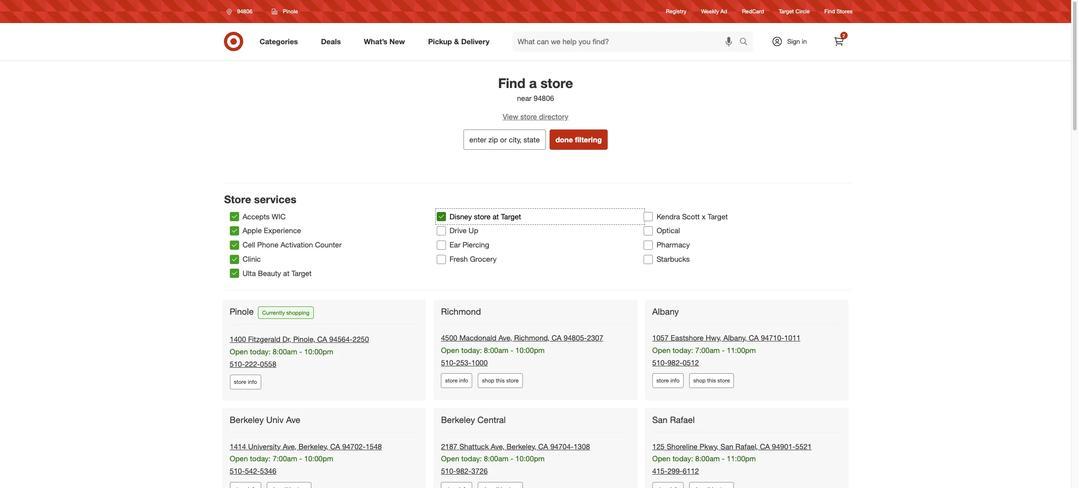 Task type: locate. For each thing, give the bounding box(es) containing it.
982- down eastshore
[[668, 358, 683, 367]]

hwy,
[[706, 333, 722, 342]]

1 horizontal spatial shop
[[694, 377, 706, 384]]

at right beauty
[[283, 269, 290, 278]]

store info link down "222-"
[[230, 375, 261, 390]]

this down 4500 macdonald ave, richmond, ca 94805-2307 open today: 8:00am - 10:00pm 510-253-1000
[[496, 377, 505, 384]]

- for berkeley central
[[511, 454, 514, 463]]

982- inside 2187 shattuck ave, berkeley, ca 94704-1308 open today: 8:00am - 10:00pm 510-982-3726
[[456, 467, 472, 476]]

8:00am
[[484, 346, 509, 355], [273, 347, 297, 356], [484, 454, 509, 463], [696, 454, 720, 463]]

1 horizontal spatial 94806
[[534, 94, 554, 103]]

at right disney
[[493, 212, 499, 221]]

2 horizontal spatial info
[[671, 377, 680, 384]]

store
[[224, 193, 251, 205]]

open inside 1400 fitzgerald dr, pinole, ca 94564-2250 open today: 8:00am - 10:00pm 510-222-0558
[[230, 347, 248, 356]]

1 vertical spatial san
[[721, 442, 734, 451]]

0 horizontal spatial shop this store
[[482, 377, 519, 384]]

982- inside 1057 eastshore hwy, albany, ca 94710-1011 open today: 7:00am - 11:00pm 510-982-0512
[[668, 358, 683, 367]]

store right view
[[521, 112, 537, 121]]

1 shop this store button from the left
[[478, 374, 523, 388]]

0 horizontal spatial 7:00am
[[273, 454, 297, 463]]

pinole up categories link
[[283, 8, 298, 15]]

open down 1057
[[653, 346, 671, 355]]

0 horizontal spatial this
[[496, 377, 505, 384]]

10:00pm down pinole,
[[304, 347, 333, 356]]

510- down 1414
[[230, 467, 245, 476]]

- down '125 shoreline pkwy, san rafael, ca 94901-5521' link
[[722, 454, 725, 463]]

0 horizontal spatial info
[[248, 379, 257, 386]]

8:00am inside 1400 fitzgerald dr, pinole, ca 94564-2250 open today: 8:00am - 10:00pm 510-222-0558
[[273, 347, 297, 356]]

2 shop from the left
[[694, 377, 706, 384]]

8:00am for pinole
[[273, 347, 297, 356]]

2 horizontal spatial store info
[[657, 377, 680, 384]]

0 horizontal spatial san
[[653, 415, 668, 425]]

1 horizontal spatial berkeley,
[[507, 442, 536, 451]]

- down 1057 eastshore hwy, albany, ca 94710-1011 link
[[722, 346, 725, 355]]

san left the rafael
[[653, 415, 668, 425]]

0 vertical spatial 11:00pm
[[727, 346, 756, 355]]

search
[[735, 38, 758, 47]]

1 horizontal spatial find
[[825, 8, 835, 15]]

today: down the macdonald
[[461, 346, 482, 355]]

kendra scott x target
[[657, 212, 728, 221]]

510- inside 4500 macdonald ave, richmond, ca 94805-2307 open today: 8:00am - 10:00pm 510-253-1000
[[441, 358, 456, 367]]

berkeley, inside 1414 university ave, berkeley, ca 94702-1548 open today: 7:00am - 10:00pm 510-542-5346
[[299, 442, 328, 451]]

982- for albany
[[668, 358, 683, 367]]

open up 415-
[[653, 454, 671, 463]]

shop for albany
[[694, 377, 706, 384]]

target circle link
[[779, 8, 810, 15]]

pkwy,
[[700, 442, 719, 451]]

beauty
[[258, 269, 281, 278]]

- inside 4500 macdonald ave, richmond, ca 94805-2307 open today: 8:00am - 10:00pm 510-253-1000
[[511, 346, 514, 355]]

1 vertical spatial 7:00am
[[273, 454, 297, 463]]

1 vertical spatial at
[[283, 269, 290, 278]]

0 vertical spatial 982-
[[668, 358, 683, 367]]

store info link down the 510-982-0512 link
[[653, 374, 684, 388]]

open for berkeley central
[[441, 454, 459, 463]]

2 shop this store from the left
[[694, 377, 730, 384]]

10:00pm
[[516, 346, 545, 355], [304, 347, 333, 356], [304, 454, 333, 463], [516, 454, 545, 463]]

Fresh Grocery checkbox
[[437, 255, 446, 264]]

open down 1414
[[230, 454, 248, 463]]

982- for berkeley central
[[456, 467, 472, 476]]

store info link for albany
[[653, 374, 684, 388]]

ca for berkeley univ ave
[[330, 442, 340, 451]]

0 horizontal spatial berkeley,
[[299, 442, 328, 451]]

open inside 125 shoreline pkwy, san rafael, ca 94901-5521 open today: 8:00am - 11:00pm 415-299-6112
[[653, 454, 671, 463]]

510- down 2187
[[441, 467, 456, 476]]

store info link down 253-
[[441, 374, 473, 388]]

berkeley up 1414
[[230, 415, 264, 425]]

ca left 94702-
[[330, 442, 340, 451]]

7:00am down hwy,
[[696, 346, 720, 355]]

enter zip or city, state button
[[464, 129, 546, 150]]

open inside 4500 macdonald ave, richmond, ca 94805-2307 open today: 8:00am - 10:00pm 510-253-1000
[[441, 346, 459, 355]]

2 this from the left
[[707, 377, 716, 384]]

10:00pm inside 1400 fitzgerald dr, pinole, ca 94564-2250 open today: 8:00am - 10:00pm 510-222-0558
[[304, 347, 333, 356]]

ca inside 1400 fitzgerald dr, pinole, ca 94564-2250 open today: 8:00am - 10:00pm 510-222-0558
[[317, 335, 327, 344]]

today: inside 4500 macdonald ave, richmond, ca 94805-2307 open today: 8:00am - 10:00pm 510-253-1000
[[461, 346, 482, 355]]

- inside 1400 fitzgerald dr, pinole, ca 94564-2250 open today: 8:00am - 10:00pm 510-222-0558
[[299, 347, 302, 356]]

shop this store down 0512
[[694, 377, 730, 384]]

10:00pm down 'richmond,'
[[516, 346, 545, 355]]

open inside 2187 shattuck ave, berkeley, ca 94704-1308 open today: 8:00am - 10:00pm 510-982-3726
[[441, 454, 459, 463]]

0 vertical spatial san
[[653, 415, 668, 425]]

berkeley, left 94704-
[[507, 442, 536, 451]]

ave, inside 1414 university ave, berkeley, ca 94702-1548 open today: 7:00am - 10:00pm 510-542-5346
[[283, 442, 297, 451]]

store inside group
[[474, 212, 491, 221]]

ca for richmond
[[552, 333, 562, 342]]

berkeley, inside 2187 shattuck ave, berkeley, ca 94704-1308 open today: 8:00am - 10:00pm 510-982-3726
[[507, 442, 536, 451]]

ca right pinole,
[[317, 335, 327, 344]]

fresh grocery
[[450, 254, 497, 264]]

shop this store button down 1000
[[478, 374, 523, 388]]

store info down 253-
[[445, 377, 468, 384]]

registry
[[666, 8, 687, 15]]

this for richmond
[[496, 377, 505, 384]]

ca inside 4500 macdonald ave, richmond, ca 94805-2307 open today: 8:00am - 10:00pm 510-253-1000
[[552, 333, 562, 342]]

10:00pm down 2187 shattuck ave, berkeley, ca 94704-1308 'link'
[[516, 454, 545, 463]]

view store directory
[[503, 112, 569, 121]]

1 vertical spatial find
[[498, 75, 526, 91]]

berkeley, down 'ave'
[[299, 442, 328, 451]]

1414 university ave, berkeley, ca 94702-1548 link
[[230, 442, 382, 451]]

shop down 1000
[[482, 377, 495, 384]]

0 horizontal spatial 94806
[[237, 8, 253, 15]]

Accepts WIC checkbox
[[230, 212, 239, 221]]

10:00pm down 1414 university ave, berkeley, ca 94702-1548 link
[[304, 454, 333, 463]]

1 horizontal spatial shop this store
[[694, 377, 730, 384]]

8:00am for berkeley central
[[484, 454, 509, 463]]

8:00am down dr,
[[273, 347, 297, 356]]

1 shop this store from the left
[[482, 377, 519, 384]]

ca inside 2187 shattuck ave, berkeley, ca 94704-1308 open today: 8:00am - 10:00pm 510-982-3726
[[538, 442, 548, 451]]

activation
[[281, 240, 313, 249]]

1 vertical spatial 11:00pm
[[727, 454, 756, 463]]

find stores
[[825, 8, 853, 15]]

11:00pm down rafael,
[[727, 454, 756, 463]]

2
[[843, 33, 845, 38]]

1 horizontal spatial 982-
[[668, 358, 683, 367]]

8:00am for richmond
[[484, 346, 509, 355]]

shop this store button down 0512
[[689, 374, 734, 388]]

phone
[[257, 240, 279, 249]]

- inside 1414 university ave, berkeley, ca 94702-1548 open today: 7:00am - 10:00pm 510-542-5346
[[299, 454, 302, 463]]

find stores link
[[825, 8, 853, 15]]

510- down 1057
[[653, 358, 668, 367]]

ave, left 'richmond,'
[[499, 333, 512, 342]]

shop this store for albany
[[694, 377, 730, 384]]

up
[[469, 226, 479, 235]]

0512
[[683, 358, 699, 367]]

today: down university
[[250, 454, 271, 463]]

1 vertical spatial 982-
[[456, 467, 472, 476]]

10:00pm inside 1414 university ave, berkeley, ca 94702-1548 open today: 7:00am - 10:00pm 510-542-5346
[[304, 454, 333, 463]]

0 vertical spatial find
[[825, 8, 835, 15]]

store info down "222-"
[[234, 379, 257, 386]]

eastshore
[[671, 333, 704, 342]]

ca left the 94805-
[[552, 333, 562, 342]]

- down 2187 shattuck ave, berkeley, ca 94704-1308 'link'
[[511, 454, 514, 463]]

ave, right the shattuck
[[491, 442, 505, 451]]

1 horizontal spatial this
[[707, 377, 716, 384]]

store up up
[[474, 212, 491, 221]]

0 horizontal spatial berkeley
[[230, 415, 264, 425]]

8:00am up 1000
[[484, 346, 509, 355]]

7:00am up 5346
[[273, 454, 297, 463]]

8:00am down pkwy,
[[696, 454, 720, 463]]

0 horizontal spatial store info link
[[230, 375, 261, 390]]

1 horizontal spatial store info
[[445, 377, 468, 384]]

store right "a"
[[541, 75, 573, 91]]

pickup & delivery
[[428, 37, 490, 46]]

510-253-1000 link
[[441, 358, 488, 367]]

info down the 510-982-0512 link
[[671, 377, 680, 384]]

berkeley univ ave
[[230, 415, 301, 425]]

10:00pm inside 4500 macdonald ave, richmond, ca 94805-2307 open today: 8:00am - 10:00pm 510-253-1000
[[516, 346, 545, 355]]

ave, inside 2187 shattuck ave, berkeley, ca 94704-1308 open today: 8:00am - 10:00pm 510-982-3726
[[491, 442, 505, 451]]

open inside 1414 university ave, berkeley, ca 94702-1548 open today: 7:00am - 10:00pm 510-542-5346
[[230, 454, 248, 463]]

ave,
[[499, 333, 512, 342], [283, 442, 297, 451], [491, 442, 505, 451]]

today: inside 1400 fitzgerald dr, pinole, ca 94564-2250 open today: 8:00am - 10:00pm 510-222-0558
[[250, 347, 271, 356]]

today: down shoreline
[[673, 454, 693, 463]]

ca for berkeley central
[[538, 442, 548, 451]]

store info link
[[441, 374, 473, 388], [653, 374, 684, 388], [230, 375, 261, 390]]

0 horizontal spatial shop
[[482, 377, 495, 384]]

2 horizontal spatial store info link
[[653, 374, 684, 388]]

find inside find a store near 94806
[[498, 75, 526, 91]]

- down 4500 macdonald ave, richmond, ca 94805-2307 link
[[511, 346, 514, 355]]

94806 inside find a store near 94806
[[534, 94, 554, 103]]

sign in
[[788, 37, 807, 45]]

510- inside 1400 fitzgerald dr, pinole, ca 94564-2250 open today: 8:00am - 10:00pm 510-222-0558
[[230, 359, 245, 369]]

richmond,
[[514, 333, 550, 342]]

open inside 1057 eastshore hwy, albany, ca 94710-1011 open today: 7:00am - 11:00pm 510-982-0512
[[653, 346, 671, 355]]

find up near
[[498, 75, 526, 91]]

Pharmacy checkbox
[[644, 240, 653, 250]]

510- down the 1400
[[230, 359, 245, 369]]

san rafael link
[[653, 415, 697, 426]]

shop this store down 1000
[[482, 377, 519, 384]]

today: inside 1414 university ave, berkeley, ca 94702-1548 open today: 7:00am - 10:00pm 510-542-5346
[[250, 454, 271, 463]]

8:00am inside 2187 shattuck ave, berkeley, ca 94704-1308 open today: 8:00am - 10:00pm 510-982-3726
[[484, 454, 509, 463]]

1 berkeley, from the left
[[299, 442, 328, 451]]

94702-
[[342, 442, 366, 451]]

2 11:00pm from the top
[[727, 454, 756, 463]]

982- down the shattuck
[[456, 467, 472, 476]]

info for richmond
[[459, 377, 468, 384]]

11:00pm
[[727, 346, 756, 355], [727, 454, 756, 463]]

1 vertical spatial 94806
[[534, 94, 554, 103]]

sign in link
[[764, 31, 822, 52]]

apple
[[243, 226, 262, 235]]

today: down eastshore
[[673, 346, 693, 355]]

1 horizontal spatial san
[[721, 442, 734, 451]]

- down 1414 university ave, berkeley, ca 94702-1548 link
[[299, 454, 302, 463]]

near
[[517, 94, 532, 103]]

kendra
[[657, 212, 680, 221]]

san
[[653, 415, 668, 425], [721, 442, 734, 451]]

ca
[[552, 333, 562, 342], [749, 333, 759, 342], [317, 335, 327, 344], [330, 442, 340, 451], [538, 442, 548, 451], [760, 442, 770, 451]]

ca inside 1057 eastshore hwy, albany, ca 94710-1011 open today: 7:00am - 11:00pm 510-982-0512
[[749, 333, 759, 342]]

berkeley up 2187
[[441, 415, 475, 425]]

state
[[524, 135, 540, 144]]

accepts
[[243, 212, 270, 221]]

5346
[[260, 467, 277, 476]]

0 horizontal spatial store info
[[234, 379, 257, 386]]

510- inside 2187 shattuck ave, berkeley, ca 94704-1308 open today: 8:00am - 10:00pm 510-982-3726
[[441, 467, 456, 476]]

ave, inside 4500 macdonald ave, richmond, ca 94805-2307 open today: 8:00am - 10:00pm 510-253-1000
[[499, 333, 512, 342]]

510-222-0558 link
[[230, 359, 277, 369]]

store info
[[445, 377, 468, 384], [657, 377, 680, 384], [234, 379, 257, 386]]

shop down 0512
[[694, 377, 706, 384]]

Clinic checkbox
[[230, 255, 239, 264]]

today: for richmond
[[461, 346, 482, 355]]

94806 down "a"
[[534, 94, 554, 103]]

-
[[511, 346, 514, 355], [722, 346, 725, 355], [299, 347, 302, 356], [299, 454, 302, 463], [511, 454, 514, 463], [722, 454, 725, 463]]

10:00pm for pinole
[[304, 347, 333, 356]]

find left stores
[[825, 8, 835, 15]]

2 shop this store button from the left
[[689, 374, 734, 388]]

currently shopping
[[262, 309, 310, 316]]

0 horizontal spatial shop this store button
[[478, 374, 523, 388]]

1 vertical spatial pinole
[[230, 306, 254, 317]]

store down 4500 macdonald ave, richmond, ca 94805-2307 open today: 8:00am - 10:00pm 510-253-1000
[[506, 377, 519, 384]]

94704-
[[551, 442, 574, 451]]

currently
[[262, 309, 285, 316]]

ca right "albany,"
[[749, 333, 759, 342]]

- for pinole
[[299, 347, 302, 356]]

store info for albany
[[657, 377, 680, 384]]

0 vertical spatial 94806
[[237, 8, 253, 15]]

- inside 2187 shattuck ave, berkeley, ca 94704-1308 open today: 8:00am - 10:00pm 510-982-3726
[[511, 454, 514, 463]]

11:00pm down "albany,"
[[727, 346, 756, 355]]

open down the 1400
[[230, 347, 248, 356]]

drive up
[[450, 226, 479, 235]]

8:00am up 3726
[[484, 454, 509, 463]]

11:00pm inside 1057 eastshore hwy, albany, ca 94710-1011 open today: 7:00am - 11:00pm 510-982-0512
[[727, 346, 756, 355]]

today: inside 125 shoreline pkwy, san rafael, ca 94901-5521 open today: 8:00am - 11:00pm 415-299-6112
[[673, 454, 693, 463]]

rafael,
[[736, 442, 758, 451]]

find for a
[[498, 75, 526, 91]]

info down "222-"
[[248, 379, 257, 386]]

0 vertical spatial at
[[493, 212, 499, 221]]

0 horizontal spatial at
[[283, 269, 290, 278]]

find
[[825, 8, 835, 15], [498, 75, 526, 91]]

store services group
[[230, 210, 851, 281]]

1400
[[230, 335, 246, 344]]

Kendra Scott x Target checkbox
[[644, 212, 653, 221]]

ave, for richmond
[[499, 333, 512, 342]]

today: for albany
[[673, 346, 693, 355]]

ca inside 1414 university ave, berkeley, ca 94702-1548 open today: 7:00am - 10:00pm 510-542-5346
[[330, 442, 340, 451]]

store info down the 510-982-0512 link
[[657, 377, 680, 384]]

1 horizontal spatial berkeley
[[441, 415, 475, 425]]

10:00pm inside 2187 shattuck ave, berkeley, ca 94704-1308 open today: 8:00am - 10:00pm 510-982-3726
[[516, 454, 545, 463]]

drive
[[450, 226, 467, 235]]

11:00pm inside 125 shoreline pkwy, san rafael, ca 94901-5521 open today: 8:00am - 11:00pm 415-299-6112
[[727, 454, 756, 463]]

info for pinole
[[248, 379, 257, 386]]

zip
[[489, 135, 498, 144]]

2 berkeley, from the left
[[507, 442, 536, 451]]

info for albany
[[671, 377, 680, 384]]

510- inside 1414 university ave, berkeley, ca 94702-1548 open today: 7:00am - 10:00pm 510-542-5346
[[230, 467, 245, 476]]

new
[[390, 37, 405, 46]]

ca inside 125 shoreline pkwy, san rafael, ca 94901-5521 open today: 8:00am - 11:00pm 415-299-6112
[[760, 442, 770, 451]]

target for disney store at target
[[501, 212, 521, 221]]

2 berkeley from the left
[[441, 415, 475, 425]]

2187 shattuck ave, berkeley, ca 94704-1308 open today: 8:00am - 10:00pm 510-982-3726
[[441, 442, 590, 476]]

- inside 1057 eastshore hwy, albany, ca 94710-1011 open today: 7:00am - 11:00pm 510-982-0512
[[722, 346, 725, 355]]

today: inside 1057 eastshore hwy, albany, ca 94710-1011 open today: 7:00am - 11:00pm 510-982-0512
[[673, 346, 693, 355]]

7:00am for albany
[[696, 346, 720, 355]]

94806 left pinole dropdown button
[[237, 8, 253, 15]]

1 horizontal spatial info
[[459, 377, 468, 384]]

1 horizontal spatial store info link
[[441, 374, 473, 388]]

1414
[[230, 442, 246, 451]]

1 horizontal spatial at
[[493, 212, 499, 221]]

open down 2187
[[441, 454, 459, 463]]

982-
[[668, 358, 683, 367], [456, 467, 472, 476]]

Drive Up checkbox
[[437, 226, 446, 235]]

this down 1057 eastshore hwy, albany, ca 94710-1011 open today: 7:00am - 11:00pm 510-982-0512
[[707, 377, 716, 384]]

510- for richmond
[[441, 358, 456, 367]]

1 horizontal spatial shop this store button
[[689, 374, 734, 388]]

berkeley for berkeley central
[[441, 415, 475, 425]]

7:00am inside 1414 university ave, berkeley, ca 94702-1548 open today: 7:00am - 10:00pm 510-542-5346
[[273, 454, 297, 463]]

- down 1400 fitzgerald dr, pinole, ca 94564-2250 link in the left of the page
[[299, 347, 302, 356]]

pinole,
[[293, 335, 315, 344]]

find for stores
[[825, 8, 835, 15]]

info down 253-
[[459, 377, 468, 384]]

0 horizontal spatial 982-
[[456, 467, 472, 476]]

4500 macdonald ave, richmond, ca 94805-2307 link
[[441, 333, 604, 342]]

94806
[[237, 8, 253, 15], [534, 94, 554, 103]]

today: inside 2187 shattuck ave, berkeley, ca 94704-1308 open today: 8:00am - 10:00pm 510-982-3726
[[461, 454, 482, 463]]

510- inside 1057 eastshore hwy, albany, ca 94710-1011 open today: 7:00am - 11:00pm 510-982-0512
[[653, 358, 668, 367]]

shop
[[482, 377, 495, 384], [694, 377, 706, 384]]

Optical checkbox
[[644, 226, 653, 235]]

today: for pinole
[[250, 347, 271, 356]]

at
[[493, 212, 499, 221], [283, 269, 290, 278]]

shop this store
[[482, 377, 519, 384], [694, 377, 730, 384]]

ave, right university
[[283, 442, 297, 451]]

san inside 125 shoreline pkwy, san rafael, ca 94901-5521 open today: 8:00am - 11:00pm 415-299-6112
[[721, 442, 734, 451]]

510- down 4500
[[441, 358, 456, 367]]

ave, for berkeley univ ave
[[283, 442, 297, 451]]

8:00am inside 4500 macdonald ave, richmond, ca 94805-2307 open today: 8:00am - 10:00pm 510-253-1000
[[484, 346, 509, 355]]

0 vertical spatial 7:00am
[[696, 346, 720, 355]]

today: down the shattuck
[[461, 454, 482, 463]]

1 shop from the left
[[482, 377, 495, 384]]

7:00am inside 1057 eastshore hwy, albany, ca 94710-1011 open today: 7:00am - 11:00pm 510-982-0512
[[696, 346, 720, 355]]

san right pkwy,
[[721, 442, 734, 451]]

target for ulta beauty at target
[[292, 269, 312, 278]]

1 this from the left
[[496, 377, 505, 384]]

today: down fitzgerald
[[250, 347, 271, 356]]

1 horizontal spatial pinole
[[283, 8, 298, 15]]

open
[[441, 346, 459, 355], [653, 346, 671, 355], [230, 347, 248, 356], [230, 454, 248, 463], [441, 454, 459, 463], [653, 454, 671, 463]]

open down 4500
[[441, 346, 459, 355]]

1 horizontal spatial 7:00am
[[696, 346, 720, 355]]

1308
[[574, 442, 590, 451]]

ca left 94704-
[[538, 442, 548, 451]]

1 11:00pm from the top
[[727, 346, 756, 355]]

0 vertical spatial pinole
[[283, 8, 298, 15]]

0 horizontal spatial find
[[498, 75, 526, 91]]

pinole up the 1400
[[230, 306, 254, 317]]

ca right rafael,
[[760, 442, 770, 451]]

1 berkeley from the left
[[230, 415, 264, 425]]



Task type: describe. For each thing, give the bounding box(es) containing it.
berkeley for berkeley univ ave
[[230, 415, 264, 425]]

store info for richmond
[[445, 377, 468, 384]]

fitzgerald
[[248, 335, 281, 344]]

open for pinole
[[230, 347, 248, 356]]

view store directory link
[[213, 112, 858, 122]]

shoreline
[[667, 442, 698, 451]]

1000
[[471, 358, 488, 367]]

rafael
[[670, 415, 695, 425]]

222-
[[245, 359, 260, 369]]

accepts wic
[[243, 212, 286, 221]]

wic
[[272, 212, 286, 221]]

10:00pm for richmond
[[516, 346, 545, 355]]

richmond link
[[441, 306, 483, 317]]

Ear Piercing checkbox
[[437, 240, 446, 250]]

shopping
[[286, 309, 310, 316]]

store info link for richmond
[[441, 374, 473, 388]]

counter
[[315, 240, 342, 249]]

what's new
[[364, 37, 405, 46]]

open for richmond
[[441, 346, 459, 355]]

clinic
[[243, 254, 261, 264]]

What can we help you find? suggestions appear below search field
[[512, 31, 742, 52]]

Disney store at Target checkbox
[[437, 212, 446, 221]]

berkeley univ ave link
[[230, 415, 302, 426]]

central
[[478, 415, 506, 425]]

2250
[[353, 335, 369, 344]]

richmond
[[441, 306, 481, 317]]

542-
[[245, 467, 260, 476]]

7:00am for berkeley univ ave
[[273, 454, 297, 463]]

univ
[[266, 415, 284, 425]]

albany link
[[653, 306, 681, 317]]

at for store
[[493, 212, 499, 221]]

piercing
[[463, 240, 489, 249]]

- for berkeley univ ave
[[299, 454, 302, 463]]

510-982-3726 link
[[441, 467, 488, 476]]

1548
[[366, 442, 382, 451]]

94806 button
[[221, 3, 262, 20]]

299-
[[668, 467, 683, 476]]

delivery
[[461, 37, 490, 46]]

done
[[556, 135, 573, 144]]

510- for berkeley central
[[441, 467, 456, 476]]

- for albany
[[722, 346, 725, 355]]

berkeley, for berkeley central
[[507, 442, 536, 451]]

optical
[[657, 226, 680, 235]]

shattuck
[[460, 442, 489, 451]]

this for albany
[[707, 377, 716, 384]]

directory
[[539, 112, 569, 121]]

2307
[[587, 333, 604, 342]]

ave, for berkeley central
[[491, 442, 505, 451]]

- inside 125 shoreline pkwy, san rafael, ca 94901-5521 open today: 8:00am - 11:00pm 415-299-6112
[[722, 454, 725, 463]]

store down the 510-982-0512 link
[[657, 377, 669, 384]]

store inside find a store near 94806
[[541, 75, 573, 91]]

starbucks
[[657, 254, 690, 264]]

125
[[653, 442, 665, 451]]

redcard
[[742, 8, 764, 15]]

redcard link
[[742, 8, 764, 15]]

415-
[[653, 467, 668, 476]]

Starbucks checkbox
[[644, 255, 653, 264]]

94564-
[[329, 335, 353, 344]]

deals link
[[313, 31, 352, 52]]

store services
[[224, 193, 296, 205]]

store info for pinole
[[234, 379, 257, 386]]

10:00pm for berkeley central
[[516, 454, 545, 463]]

pickup
[[428, 37, 452, 46]]

weekly ad link
[[702, 8, 728, 15]]

a
[[529, 75, 537, 91]]

store down "222-"
[[234, 379, 246, 386]]

510-542-5346 link
[[230, 467, 277, 476]]

target circle
[[779, 8, 810, 15]]

at for beauty
[[283, 269, 290, 278]]

done filtering button
[[550, 129, 608, 150]]

2187
[[441, 442, 458, 451]]

510- for berkeley univ ave
[[230, 467, 245, 476]]

store down 1057 eastshore hwy, albany, ca 94710-1011 open today: 7:00am - 11:00pm 510-982-0512
[[718, 377, 730, 384]]

sign
[[788, 37, 800, 45]]

94901-
[[772, 442, 796, 451]]

deals
[[321, 37, 341, 46]]

6112
[[683, 467, 699, 476]]

open for albany
[[653, 346, 671, 355]]

125 shoreline pkwy, san rafael, ca 94901-5521 open today: 8:00am - 11:00pm 415-299-6112
[[653, 442, 812, 476]]

store info link for pinole
[[230, 375, 261, 390]]

Cell Phone Activation Counter checkbox
[[230, 240, 239, 250]]

ave
[[286, 415, 301, 425]]

ca for albany
[[749, 333, 759, 342]]

x
[[702, 212, 706, 221]]

target for kendra scott x target
[[708, 212, 728, 221]]

today: for berkeley univ ave
[[250, 454, 271, 463]]

apple experience
[[243, 226, 301, 235]]

ulta
[[243, 269, 256, 278]]

what's
[[364, 37, 388, 46]]

510-982-0512 link
[[653, 358, 699, 367]]

Apple Experience checkbox
[[230, 226, 239, 235]]

94710-
[[761, 333, 785, 342]]

- for richmond
[[511, 346, 514, 355]]

1057 eastshore hwy, albany, ca 94710-1011 link
[[653, 333, 801, 342]]

open for berkeley univ ave
[[230, 454, 248, 463]]

shop for richmond
[[482, 377, 495, 384]]

done filtering
[[556, 135, 602, 144]]

albany,
[[724, 333, 747, 342]]

categories link
[[252, 31, 310, 52]]

today: for berkeley central
[[461, 454, 482, 463]]

berkeley, for berkeley univ ave
[[299, 442, 328, 451]]

view
[[503, 112, 519, 121]]

pinole inside dropdown button
[[283, 8, 298, 15]]

8:00am inside 125 shoreline pkwy, san rafael, ca 94901-5521 open today: 8:00am - 11:00pm 415-299-6112
[[696, 454, 720, 463]]

shop this store for richmond
[[482, 377, 519, 384]]

510- for albany
[[653, 358, 668, 367]]

store down 253-
[[445, 377, 458, 384]]

macdonald
[[460, 333, 497, 342]]

510- for pinole
[[230, 359, 245, 369]]

94806 inside dropdown button
[[237, 8, 253, 15]]

enter zip or city, state
[[470, 135, 540, 144]]

pinole button
[[266, 3, 304, 20]]

shop this store button for richmond
[[478, 374, 523, 388]]

5521
[[796, 442, 812, 451]]

ear piercing
[[450, 240, 489, 249]]

1057 eastshore hwy, albany, ca 94710-1011 open today: 7:00am - 11:00pm 510-982-0512
[[653, 333, 801, 367]]

registry link
[[666, 8, 687, 15]]

Ulta Beauty at Target checkbox
[[230, 269, 239, 278]]

disney store at target
[[450, 212, 521, 221]]

10:00pm for berkeley univ ave
[[304, 454, 333, 463]]

0 horizontal spatial pinole
[[230, 306, 254, 317]]

university
[[248, 442, 281, 451]]

disney
[[450, 212, 472, 221]]

dr,
[[283, 335, 291, 344]]

&
[[454, 37, 459, 46]]

1057
[[653, 333, 669, 342]]

shop this store button for albany
[[689, 374, 734, 388]]

fresh
[[450, 254, 468, 264]]

ca for pinole
[[317, 335, 327, 344]]

scott
[[682, 212, 700, 221]]

filtering
[[575, 135, 602, 144]]

ear
[[450, 240, 461, 249]]

4500
[[441, 333, 458, 342]]



Task type: vqa. For each thing, say whether or not it's contained in the screenshot.


